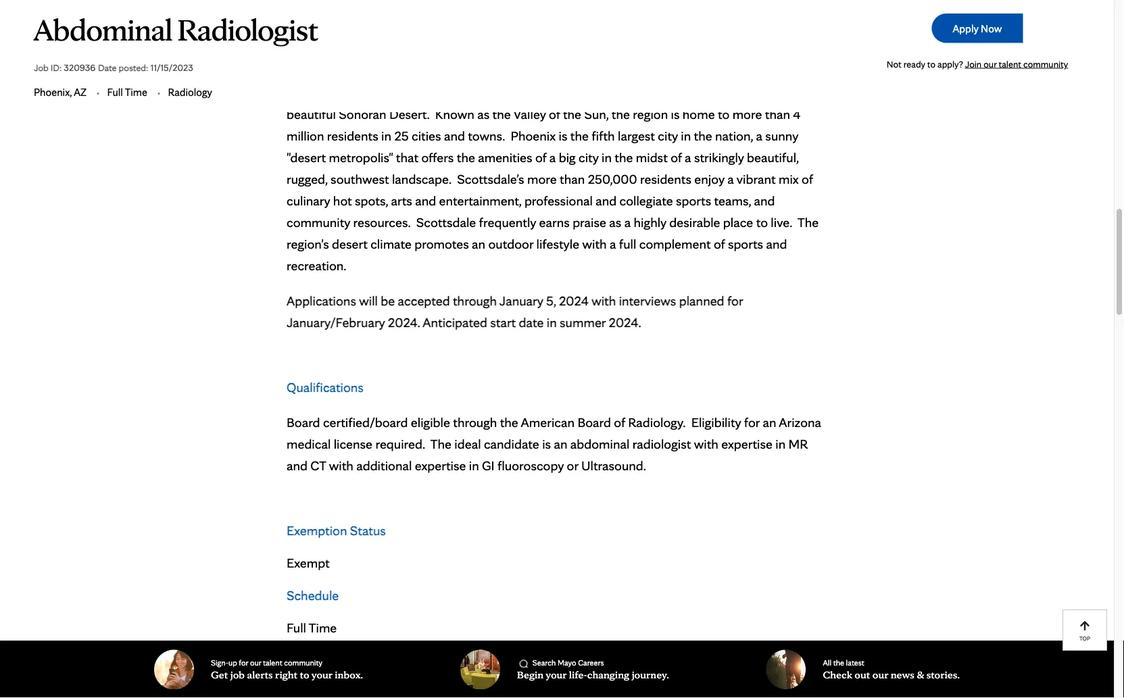 Task type: locate. For each thing, give the bounding box(es) containing it.
a left great
[[321, 63, 327, 79]]

in down fifth on the right top
[[602, 150, 612, 166]]

that
[[396, 150, 419, 166]]

0 vertical spatial expertise
[[722, 436, 773, 453]]

midst
[[636, 150, 668, 166]]

in left 25
[[382, 128, 392, 144]]

scottsdale up promotes
[[417, 215, 476, 231]]

apply now
[[953, 22, 1003, 35]]

through
[[453, 293, 497, 309], [453, 415, 497, 431]]

entertainment,
[[439, 193, 522, 209]]

0 horizontal spatial phoenix
[[382, 85, 427, 101]]

0 vertical spatial arizona
[[585, 85, 627, 101]]

as right 'known'
[[478, 106, 490, 123]]

in down the cutting-
[[755, 85, 765, 101]]

clinical
[[607, 63, 645, 79]]

is down american
[[543, 436, 551, 453]]

alerts
[[247, 668, 273, 681]]

candidate
[[484, 436, 540, 453]]

0 horizontal spatial 2024.
[[388, 315, 420, 331]]

is
[[671, 106, 680, 123], [559, 128, 568, 144], [543, 436, 551, 453]]

and
[[408, 63, 429, 79], [430, 85, 451, 101], [444, 128, 465, 144], [415, 193, 436, 209], [596, 193, 617, 209], [754, 193, 775, 209], [767, 236, 788, 252], [287, 458, 308, 474]]

collegiate
[[620, 193, 673, 209]]

and left thrive
[[408, 63, 429, 79]]

abdominal radiologist
[[34, 10, 318, 48]]

culinary
[[287, 193, 330, 209]]

your
[[312, 668, 333, 681], [546, 668, 567, 681]]

radiologist
[[633, 436, 691, 453]]

the left fifth on the right top
[[571, 128, 589, 144]]

1 vertical spatial phoenix
[[511, 128, 556, 144]]

1 vertical spatial full time
[[287, 620, 337, 637]]

ultrasound.
[[582, 458, 647, 474]]

and down thrive
[[430, 85, 451, 101]]

0 horizontal spatial time
[[125, 86, 147, 99]]

1 horizontal spatial our
[[873, 668, 889, 681]]

residents down midst
[[641, 171, 692, 188]]

2 2024. from the left
[[609, 315, 642, 331]]

0 vertical spatial mayo
[[517, 85, 548, 101]]

0 vertical spatial phoenix
[[382, 85, 427, 101]]

2024. down be
[[388, 315, 420, 331]]

expertise left mr
[[722, 436, 773, 453]]

0 horizontal spatial your
[[312, 668, 333, 681]]

out
[[855, 668, 871, 681]]

11/15/2023
[[150, 62, 193, 73]]

through up ideal
[[453, 415, 497, 431]]

arizona up mr
[[779, 415, 822, 431]]

the right all on the right of page
[[834, 658, 845, 668]]

teams,
[[715, 193, 752, 209]]

1 horizontal spatial board
[[578, 415, 611, 431]]

0 horizontal spatial more
[[528, 171, 557, 188]]

your inside search mayo careers begin your life-changing journey.
[[546, 668, 567, 681]]

and inside the board certified/board eligible through the american board of radiology.  eligibility for an arizona medical license required.  the ideal candidate is an abdominal radiologist with expertise in mr and ct with additional expertise in gi fluoroscopy or ultrasound.
[[287, 458, 308, 474]]

rugged,
[[287, 171, 328, 188]]

an inside enjoy a great lifestyle and thrive in a dynamic, stimulating clinical practice with cutting-edge technology!  the phoenix and scottsdale mayo clinic arizona campuses are located in the beautiful sonoran desert.  known as the valley of the sun, the region is home to more than 4 million residents in 25 cities and towns.  phoenix is the fifth largest city in the nation, a sunny "desert metropolis" that offers the amenities of a big city in the midst of a strikingly beautiful, rugged, southwest landscape.  scottsdale's more than 250,000 residents enjoy a vibrant mix of culinary hot spots, arts and entertainment, professional and collegiate sports teams, and community resources.  scottsdale frequently earns praise as a highly desirable place to live.  the region's desert climate promotes an outdoor lifestyle with a full complement of sports and recreation.
[[472, 236, 486, 252]]

metropolis"
[[329, 150, 393, 166]]

board
[[287, 415, 320, 431], [578, 415, 611, 431]]

in right thrive
[[466, 63, 477, 79]]

your left inbox.
[[312, 668, 333, 681]]

phoenix down valley
[[511, 128, 556, 144]]

2024. down interviews
[[609, 315, 642, 331]]

now
[[981, 22, 1003, 35]]

0 horizontal spatial an
[[472, 236, 486, 252]]

and down vibrant
[[754, 193, 775, 209]]

status
[[350, 523, 386, 539]]

job
[[34, 62, 49, 73]]

in right date
[[547, 315, 557, 331]]

beautiful,
[[747, 150, 799, 166]]

expertise
[[722, 436, 773, 453], [415, 458, 466, 474]]

through up anticipated
[[453, 293, 497, 309]]

than
[[765, 106, 791, 123], [560, 171, 585, 188]]

expertise down ideal
[[415, 458, 466, 474]]

0 vertical spatial sports
[[676, 193, 712, 209]]

our right out
[[873, 668, 889, 681]]

as
[[478, 106, 490, 123], [610, 215, 622, 231]]

board up abdominal
[[578, 415, 611, 431]]

board up the medical
[[287, 415, 320, 431]]

region
[[633, 106, 668, 123]]

our right join
[[984, 58, 997, 70]]

more up nation, on the top of the page
[[733, 106, 763, 123]]

of left big
[[536, 150, 547, 166]]

full down job id 320936 date posted 11/15/2023
[[107, 86, 123, 99]]

of right midst
[[671, 150, 682, 166]]

fifth
[[592, 128, 615, 144]]

1 vertical spatial scottsdale
[[417, 215, 476, 231]]

interviews
[[619, 293, 677, 309]]

community
[[1024, 58, 1069, 70], [287, 215, 351, 231], [284, 658, 323, 668]]

1 horizontal spatial the
[[798, 215, 819, 231]]

full time down schedule
[[287, 620, 337, 637]]

eligible
[[411, 415, 450, 431]]

1 horizontal spatial lifestyle
[[537, 236, 580, 252]]

0 horizontal spatial full
[[107, 86, 123, 99]]

the down clinic
[[563, 106, 582, 123]]

1 horizontal spatial sports
[[728, 236, 764, 252]]

0 horizontal spatial the
[[358, 85, 379, 101]]

required.
[[376, 436, 425, 453]]

phoenix, az
[[34, 86, 87, 99]]

&
[[917, 668, 925, 681]]

0 vertical spatial as
[[478, 106, 490, 123]]

1 vertical spatial city
[[579, 150, 599, 166]]

posted
[[119, 62, 146, 73]]

more
[[733, 106, 763, 123], [528, 171, 557, 188]]

1 horizontal spatial talent
[[999, 58, 1022, 70]]

2 vertical spatial is
[[543, 436, 551, 453]]

full time
[[107, 86, 147, 99], [287, 620, 337, 637]]

practice
[[648, 63, 694, 79]]

1 horizontal spatial residents
[[641, 171, 692, 188]]

1 vertical spatial more
[[528, 171, 557, 188]]

1 horizontal spatial for
[[728, 293, 743, 309]]

0 horizontal spatial sports
[[676, 193, 712, 209]]

in
[[466, 63, 477, 79], [755, 85, 765, 101], [382, 128, 392, 144], [681, 128, 691, 144], [602, 150, 612, 166], [547, 315, 557, 331], [776, 436, 786, 453], [469, 458, 479, 474]]

to right right
[[300, 668, 310, 681]]

highly
[[634, 215, 667, 231]]

full time down posted at top left
[[107, 86, 147, 99]]

apply now link
[[932, 14, 1024, 43]]

is up big
[[559, 128, 568, 144]]

1 vertical spatial than
[[560, 171, 585, 188]]

valley
[[514, 106, 546, 123]]

the right offers
[[457, 150, 475, 166]]

mayo right search
[[558, 658, 577, 668]]

0 horizontal spatial full time
[[107, 86, 147, 99]]

2 horizontal spatial for
[[745, 415, 760, 431]]

1 vertical spatial for
[[745, 415, 760, 431]]

1 horizontal spatial is
[[559, 128, 568, 144]]

hours/pay
[[287, 653, 346, 669]]

a left dynamic,
[[479, 63, 486, 79]]

a right enjoy
[[728, 171, 734, 188]]

talent
[[999, 58, 1022, 70], [263, 658, 282, 668]]

as up full
[[610, 215, 622, 231]]

a left full
[[610, 236, 616, 252]]

1 vertical spatial expertise
[[415, 458, 466, 474]]

1 vertical spatial mayo
[[558, 658, 577, 668]]

enjoy a great lifestyle and thrive in a dynamic, stimulating clinical practice with cutting-edge technology!  the phoenix and scottsdale mayo clinic arizona campuses are located in the beautiful sonoran desert.  known as the valley of the sun, the region is home to more than 4 million residents in 25 cities and towns.  phoenix is the fifth largest city in the nation, a sunny "desert metropolis" that offers the amenities of a big city in the midst of a strikingly beautiful, rugged, southwest landscape.  scottsdale's more than 250,000 residents enjoy a vibrant mix of culinary hot spots, arts and entertainment, professional and collegiate sports teams, and community resources.  scottsdale frequently earns praise as a highly desirable place to live.  the region's desert climate promotes an outdoor lifestyle with a full complement of sports and recreation.
[[287, 63, 819, 274]]

lifestyle
[[362, 63, 405, 79], [537, 236, 580, 252]]

the down "edge"
[[768, 85, 786, 101]]

0 horizontal spatial for
[[239, 658, 248, 668]]

0 horizontal spatial as
[[478, 106, 490, 123]]

scottsdale up 'known'
[[454, 85, 514, 101]]

our right the job
[[250, 658, 261, 668]]

1 vertical spatial lifestyle
[[537, 236, 580, 252]]

join
[[966, 58, 982, 70]]

0 vertical spatial through
[[453, 293, 497, 309]]

0 vertical spatial an
[[472, 236, 486, 252]]

praise
[[573, 215, 607, 231]]

1 horizontal spatial your
[[546, 668, 567, 681]]

anticipated
[[423, 315, 488, 331]]

0 horizontal spatial residents
[[327, 128, 379, 144]]

1 horizontal spatial arizona
[[779, 415, 822, 431]]

arizona
[[585, 85, 627, 101], [779, 415, 822, 431]]

1 horizontal spatial phoenix
[[511, 128, 556, 144]]

the up the 250,000
[[615, 150, 633, 166]]

1 vertical spatial through
[[453, 415, 497, 431]]

talent right the job
[[263, 658, 282, 668]]

region's
[[287, 236, 329, 252]]

0 vertical spatial full
[[107, 86, 123, 99]]

full down schedule
[[287, 620, 306, 637]]

with up 'are'
[[697, 63, 721, 79]]

of up abdominal
[[614, 415, 626, 431]]

your left life-
[[546, 668, 567, 681]]

1 horizontal spatial full
[[287, 620, 306, 637]]

not ready to apply? join our talent community
[[887, 58, 1069, 70]]

0 horizontal spatial talent
[[263, 658, 282, 668]]

lifestyle down earns
[[537, 236, 580, 252]]

our for apply?
[[984, 58, 997, 70]]

sports up desirable
[[676, 193, 712, 209]]

0 vertical spatial for
[[728, 293, 743, 309]]

2 your from the left
[[546, 668, 567, 681]]

0 horizontal spatial is
[[543, 436, 551, 453]]

0 vertical spatial talent
[[999, 58, 1022, 70]]

0 horizontal spatial lifestyle
[[362, 63, 405, 79]]

1 vertical spatial the
[[798, 215, 819, 231]]

0 horizontal spatial our
[[250, 658, 261, 668]]

the down mix at top right
[[798, 215, 819, 231]]

more up professional
[[528, 171, 557, 188]]

0 horizontal spatial city
[[579, 150, 599, 166]]

through inside applications will be accepted through january 5, 2024 with interviews planned for january/february 2024. anticipated start date in summer 2024.
[[453, 293, 497, 309]]

and left ct
[[287, 458, 308, 474]]

abdominal
[[571, 436, 630, 453]]

0 horizontal spatial board
[[287, 415, 320, 431]]

of right mix at top right
[[802, 171, 813, 188]]

sports down 'place'
[[728, 236, 764, 252]]

phoenix up 25
[[382, 85, 427, 101]]

0 horizontal spatial arizona
[[585, 85, 627, 101]]

1 horizontal spatial than
[[765, 106, 791, 123]]

climate
[[371, 236, 412, 252]]

2 board from the left
[[578, 415, 611, 431]]

beautiful
[[287, 106, 336, 123]]

than down big
[[560, 171, 585, 188]]

arizona up 'sun,'
[[585, 85, 627, 101]]

inbox.
[[335, 668, 363, 681]]

1 vertical spatial arizona
[[779, 415, 822, 431]]

1 vertical spatial talent
[[263, 658, 282, 668]]

0 horizontal spatial mayo
[[517, 85, 548, 101]]

the up sonoran
[[358, 85, 379, 101]]

city up midst
[[658, 128, 678, 144]]

than left 4
[[765, 106, 791, 123]]

sports
[[676, 193, 712, 209], [728, 236, 764, 252]]

a left big
[[550, 150, 556, 166]]

mayo up valley
[[517, 85, 548, 101]]

0 vertical spatial than
[[765, 106, 791, 123]]

lifestyle right great
[[362, 63, 405, 79]]

the inside the board certified/board eligible through the american board of radiology.  eligibility for an arizona medical license required.  the ideal candidate is an abdominal radiologist with expertise in mr and ct with additional expertise in gi fluoroscopy or ultrasound.
[[500, 415, 519, 431]]

our
[[984, 58, 997, 70], [250, 658, 261, 668], [873, 668, 889, 681]]

1 vertical spatial full
[[287, 620, 306, 637]]

0 vertical spatial is
[[671, 106, 680, 123]]

to
[[928, 58, 936, 70], [718, 106, 730, 123], [757, 215, 768, 231], [300, 668, 310, 681]]

the right 'sun,'
[[612, 106, 630, 123]]

exemption
[[287, 523, 347, 539]]

scottsdale
[[454, 85, 514, 101], [417, 215, 476, 231]]

the up "candidate"
[[500, 415, 519, 431]]

250,000
[[588, 171, 638, 188]]

is left home
[[671, 106, 680, 123]]

0 vertical spatial more
[[733, 106, 763, 123]]

certified/board
[[323, 415, 408, 431]]

residents
[[327, 128, 379, 144], [641, 171, 692, 188]]

1 horizontal spatial city
[[658, 128, 678, 144]]

2 horizontal spatial is
[[671, 106, 680, 123]]

sunny
[[766, 128, 799, 144]]

1 your from the left
[[312, 668, 333, 681]]

radiology
[[168, 86, 212, 99]]

to inside sign-up for our talent community get job alerts right to your inbox.
[[300, 668, 310, 681]]

0 vertical spatial scottsdale
[[454, 85, 514, 101]]

a
[[321, 63, 327, 79], [479, 63, 486, 79], [756, 128, 763, 144], [550, 150, 556, 166], [685, 150, 692, 166], [728, 171, 734, 188], [625, 215, 631, 231], [610, 236, 616, 252]]

with right 2024
[[592, 293, 616, 309]]

talent right join
[[999, 58, 1022, 70]]

1 vertical spatial sports
[[728, 236, 764, 252]]

1 vertical spatial as
[[610, 215, 622, 231]]

2 horizontal spatial our
[[984, 58, 997, 70]]

1 horizontal spatial full time
[[287, 620, 337, 637]]

exempt
[[287, 555, 330, 572]]

full
[[619, 236, 637, 252]]

2 vertical spatial community
[[284, 658, 323, 668]]

1 horizontal spatial an
[[554, 436, 568, 453]]

time up hours/pay
[[309, 620, 337, 637]]

the down home
[[694, 128, 713, 144]]

city right big
[[579, 150, 599, 166]]

ideal
[[455, 436, 481, 453]]

journey.
[[632, 668, 669, 681]]

our inside the all the latest check out our news & stories.
[[873, 668, 889, 681]]

2 vertical spatial for
[[239, 658, 248, 668]]

residents up metropolis"
[[327, 128, 379, 144]]

1 vertical spatial community
[[287, 215, 351, 231]]

1 vertical spatial an
[[763, 415, 777, 431]]

25
[[395, 128, 409, 144]]

scottsdale's
[[457, 171, 525, 188]]

for inside applications will be accepted through january 5, 2024 with interviews planned for january/february 2024. anticipated start date in summer 2024.
[[728, 293, 743, 309]]

1 horizontal spatial mayo
[[558, 658, 577, 668]]

desirable
[[670, 215, 721, 231]]

1 horizontal spatial 2024.
[[609, 315, 642, 331]]

vibrant
[[737, 171, 776, 188]]

1 vertical spatial time
[[309, 620, 337, 637]]

time down posted at top left
[[125, 86, 147, 99]]



Task type: describe. For each thing, give the bounding box(es) containing it.
of inside the board certified/board eligible through the american board of radiology.  eligibility for an arizona medical license required.  the ideal candidate is an abdominal radiologist with expertise in mr and ct with additional expertise in gi fluoroscopy or ultrasound.
[[614, 415, 626, 431]]

schedule
[[287, 588, 339, 604]]

additional
[[357, 458, 412, 474]]

is inside the board certified/board eligible through the american board of radiology.  eligibility for an arizona medical license required.  the ideal candidate is an abdominal radiologist with expertise in mr and ct with additional expertise in gi fluoroscopy or ultrasound.
[[543, 436, 551, 453]]

a left strikingly
[[685, 150, 692, 166]]

careers
[[578, 658, 604, 668]]

january
[[500, 293, 544, 309]]

of down 'place'
[[714, 236, 725, 252]]

with inside applications will be accepted through january 5, 2024 with interviews planned for january/february 2024. anticipated start date in summer 2024.
[[592, 293, 616, 309]]

0 vertical spatial time
[[125, 86, 147, 99]]

for inside sign-up for our talent community get job alerts right to your inbox.
[[239, 658, 248, 668]]

applications will be accepted through january 5, 2024 with interviews planned for january/february 2024. anticipated start date in summer 2024.
[[287, 293, 743, 331]]

1 horizontal spatial as
[[610, 215, 622, 231]]

clinic
[[551, 85, 582, 101]]

arizona inside enjoy a great lifestyle and thrive in a dynamic, stimulating clinical practice with cutting-edge technology!  the phoenix and scottsdale mayo clinic arizona campuses are located in the beautiful sonoran desert.  known as the valley of the sun, the region is home to more than 4 million residents in 25 cities and towns.  phoenix is the fifth largest city in the nation, a sunny "desert metropolis" that offers the amenities of a big city in the midst of a strikingly beautiful, rugged, southwest landscape.  scottsdale's more than 250,000 residents enjoy a vibrant mix of culinary hot spots, arts and entertainment, professional and collegiate sports teams, and community resources.  scottsdale frequently earns praise as a highly desirable place to live.  the region's desert climate promotes an outdoor lifestyle with a full complement of sports and recreation.
[[585, 85, 627, 101]]

our for check
[[873, 668, 889, 681]]

apply
[[953, 22, 979, 35]]

1 vertical spatial residents
[[641, 171, 692, 188]]

arts
[[391, 193, 412, 209]]

radiology.
[[628, 415, 686, 431]]

320936
[[64, 62, 96, 73]]

in left the gi
[[469, 458, 479, 474]]

1 horizontal spatial time
[[309, 620, 337, 637]]

2 horizontal spatial an
[[763, 415, 777, 431]]

for inside the board certified/board eligible through the american board of radiology.  eligibility for an arizona medical license required.  the ideal candidate is an abdominal radiologist with expertise in mr and ct with additional expertise in gi fluoroscopy or ultrasound.
[[745, 415, 760, 431]]

through inside the board certified/board eligible through the american board of radiology.  eligibility for an arizona medical license required.  the ideal candidate is an abdominal radiologist with expertise in mr and ct with additional expertise in gi fluoroscopy or ultrasound.
[[453, 415, 497, 431]]

stimulating
[[542, 63, 604, 79]]

az
[[74, 86, 87, 99]]

check
[[823, 668, 853, 681]]

1 horizontal spatial expertise
[[722, 436, 773, 453]]

job id 320936 date posted 11/15/2023
[[34, 62, 193, 73]]

hours/pay period
[[287, 653, 385, 669]]

outdoor
[[489, 236, 534, 252]]

community inside enjoy a great lifestyle and thrive in a dynamic, stimulating clinical practice with cutting-edge technology!  the phoenix and scottsdale mayo clinic arizona campuses are located in the beautiful sonoran desert.  known as the valley of the sun, the region is home to more than 4 million residents in 25 cities and towns.  phoenix is the fifth largest city in the nation, a sunny "desert metropolis" that offers the amenities of a big city in the midst of a strikingly beautiful, rugged, southwest landscape.  scottsdale's more than 250,000 residents enjoy a vibrant mix of culinary hot spots, arts and entertainment, professional and collegiate sports teams, and community resources.  scottsdale frequently earns praise as a highly desirable place to live.  the region's desert climate promotes an outdoor lifestyle with a full complement of sports and recreation.
[[287, 215, 351, 231]]

begin
[[517, 668, 544, 681]]

desert
[[332, 236, 368, 252]]

in inside applications will be accepted through january 5, 2024 with interviews planned for january/february 2024. anticipated start date in summer 2024.
[[547, 315, 557, 331]]

1 board from the left
[[287, 415, 320, 431]]

offers
[[422, 150, 454, 166]]

or
[[567, 458, 579, 474]]

and down mix at top right
[[767, 236, 788, 252]]

of down clinic
[[549, 106, 560, 123]]

gi
[[482, 458, 495, 474]]

campuses
[[630, 85, 687, 101]]

community inside sign-up for our talent community get job alerts right to your inbox.
[[284, 658, 323, 668]]

1 vertical spatial is
[[559, 128, 568, 144]]

in left mr
[[776, 436, 786, 453]]

2 vertical spatial an
[[554, 436, 568, 453]]

date
[[98, 62, 117, 73]]

news
[[891, 668, 915, 681]]

0 vertical spatial lifestyle
[[362, 63, 405, 79]]

home
[[683, 106, 715, 123]]

in down home
[[681, 128, 691, 144]]

"desert
[[287, 150, 326, 166]]

january/february
[[287, 315, 385, 331]]

apply?
[[938, 58, 964, 70]]

0 horizontal spatial expertise
[[415, 458, 466, 474]]

latest
[[847, 658, 865, 668]]

dynamic,
[[489, 63, 539, 79]]

right
[[275, 668, 298, 681]]

a left the sunny
[[756, 128, 763, 144]]

to right 'place'
[[757, 215, 768, 231]]

life-
[[569, 668, 588, 681]]

abdominal
[[34, 10, 173, 48]]

complement
[[640, 236, 711, 252]]

job
[[230, 668, 245, 681]]

located
[[710, 85, 752, 101]]

known
[[435, 106, 475, 123]]

search
[[533, 658, 556, 668]]

largest
[[618, 128, 655, 144]]

5,
[[547, 293, 556, 309]]

0 vertical spatial the
[[358, 85, 379, 101]]

to down "located" in the right of the page
[[718, 106, 730, 123]]

mayo inside enjoy a great lifestyle and thrive in a dynamic, stimulating clinical practice with cutting-edge technology!  the phoenix and scottsdale mayo clinic arizona campuses are located in the beautiful sonoran desert.  known as the valley of the sun, the region is home to more than 4 million residents in 25 cities and towns.  phoenix is the fifth largest city in the nation, a sunny "desert metropolis" that offers the amenities of a big city in the midst of a strikingly beautiful, rugged, southwest landscape.  scottsdale's more than 250,000 residents enjoy a vibrant mix of culinary hot spots, arts and entertainment, professional and collegiate sports teams, and community resources.  scottsdale frequently earns praise as a highly desirable place to live.  the region's desert climate promotes an outdoor lifestyle with a full complement of sports and recreation.
[[517, 85, 548, 101]]

are
[[690, 85, 707, 101]]

2024
[[559, 293, 589, 309]]

edge
[[768, 63, 795, 79]]

0 vertical spatial city
[[658, 128, 678, 144]]

fluoroscopy
[[498, 458, 564, 474]]

top
[[1080, 635, 1091, 642]]

to right ready
[[928, 58, 936, 70]]

strikingly
[[695, 150, 744, 166]]

and right arts
[[415, 193, 436, 209]]

board certified/board eligible through the american board of radiology.  eligibility for an arizona medical license required.  the ideal candidate is an abdominal radiologist with expertise in mr and ct with additional expertise in gi fluoroscopy or ultrasound.
[[287, 415, 822, 474]]

promotes
[[415, 236, 469, 252]]

million
[[287, 128, 324, 144]]

0 vertical spatial residents
[[327, 128, 379, 144]]

thrive
[[431, 63, 463, 79]]

all the latest check out our news & stories.
[[823, 658, 960, 681]]

with right the radiologist
[[694, 436, 719, 453]]

start
[[491, 315, 516, 331]]

1 2024. from the left
[[388, 315, 420, 331]]

amenities
[[478, 150, 533, 166]]

not
[[887, 58, 902, 70]]

the inside the all the latest check out our news & stories.
[[834, 658, 845, 668]]

our inside sign-up for our talent community get job alerts right to your inbox.
[[250, 658, 261, 668]]

0 vertical spatial full time
[[107, 86, 147, 99]]

american
[[521, 415, 575, 431]]

with right ct
[[329, 458, 354, 474]]

mayo inside search mayo careers begin your life-changing journey.
[[558, 658, 577, 668]]

enjoy
[[287, 63, 318, 79]]

planned
[[680, 293, 725, 309]]

a up full
[[625, 215, 631, 231]]

and down the 250,000
[[596, 193, 617, 209]]

0 horizontal spatial than
[[560, 171, 585, 188]]

sign-
[[211, 658, 229, 668]]

top link
[[1063, 610, 1108, 651]]

and down 'known'
[[444, 128, 465, 144]]

ready
[[904, 58, 926, 70]]

recreation.
[[287, 258, 347, 274]]

with down praise
[[583, 236, 607, 252]]

get
[[211, 668, 228, 681]]

the left valley
[[493, 106, 511, 123]]

arizona inside the board certified/board eligible through the american board of radiology.  eligibility for an arizona medical license required.  the ideal candidate is an abdominal radiologist with expertise in mr and ct with additional expertise in gi fluoroscopy or ultrasound.
[[779, 415, 822, 431]]

join our talent community link
[[966, 58, 1069, 70]]

0 vertical spatial community
[[1024, 58, 1069, 70]]

talent inside sign-up for our talent community get job alerts right to your inbox.
[[263, 658, 282, 668]]

summer
[[560, 315, 606, 331]]

your inside sign-up for our talent community get job alerts right to your inbox.
[[312, 668, 333, 681]]

sonoran
[[339, 106, 387, 123]]

accepted
[[398, 293, 450, 309]]

all
[[823, 658, 832, 668]]

1 horizontal spatial more
[[733, 106, 763, 123]]

changing
[[588, 668, 630, 681]]

will
[[359, 293, 378, 309]]

date
[[519, 315, 544, 331]]

nation,
[[716, 128, 754, 144]]

great
[[330, 63, 359, 79]]

radiologist
[[178, 10, 318, 48]]



Task type: vqa. For each thing, say whether or not it's contained in the screenshot.
right
yes



